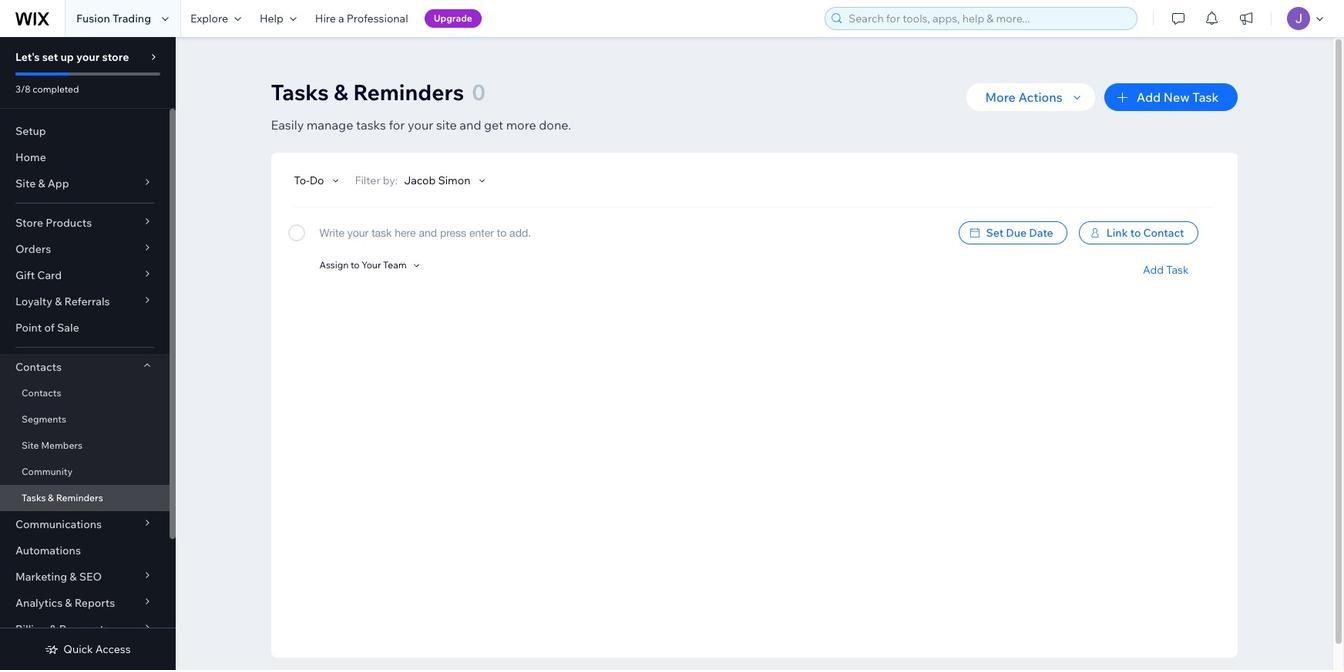 Task type: describe. For each thing, give the bounding box(es) containing it.
up
[[61, 50, 74, 64]]

contacts for contacts link
[[22, 387, 61, 399]]

tasks
[[356, 117, 386, 133]]

loyalty
[[15, 295, 52, 308]]

community link
[[0, 459, 170, 485]]

hire a professional
[[315, 12, 408, 25]]

add new task
[[1137, 89, 1220, 105]]

explore
[[190, 12, 228, 25]]

to-do button
[[294, 174, 343, 187]]

help button
[[251, 0, 306, 37]]

contacts for contacts popup button
[[15, 360, 62, 374]]

fusion trading
[[76, 12, 151, 25]]

add task button
[[1144, 263, 1190, 277]]

and
[[460, 117, 482, 133]]

payments
[[59, 622, 109, 636]]

hire a professional link
[[306, 0, 418, 37]]

of
[[44, 321, 55, 335]]

communications
[[15, 517, 102, 531]]

task inside button
[[1193, 89, 1220, 105]]

tasks & reminders 0
[[271, 79, 486, 106]]

hire
[[315, 12, 336, 25]]

0
[[472, 79, 486, 106]]

site members link
[[0, 433, 170, 459]]

date
[[1030, 226, 1054, 240]]

reports
[[75, 596, 115, 610]]

billing & payments
[[15, 622, 109, 636]]

1 vertical spatial task
[[1167, 263, 1190, 277]]

upgrade
[[434, 12, 473, 24]]

filter by:
[[355, 174, 398, 187]]

home
[[15, 150, 46, 164]]

point of sale
[[15, 321, 79, 335]]

quick access button
[[45, 642, 131, 656]]

link to contact button
[[1079, 221, 1199, 244]]

site
[[436, 117, 457, 133]]

analytics & reports button
[[0, 590, 170, 616]]

add for add new task
[[1137, 89, 1162, 105]]

store products button
[[0, 210, 170, 236]]

assign to your team button
[[320, 258, 423, 272]]

orders button
[[0, 236, 170, 262]]

point
[[15, 321, 42, 335]]

link
[[1107, 226, 1129, 240]]

tasks for tasks & reminders 0
[[271, 79, 329, 106]]

community
[[22, 466, 73, 477]]

& for marketing & seo
[[70, 570, 77, 584]]

let's set up your store
[[15, 50, 129, 64]]

set
[[987, 226, 1004, 240]]

referrals
[[64, 295, 110, 308]]

trading
[[113, 12, 151, 25]]

more actions button
[[967, 83, 1096, 111]]

professional
[[347, 12, 408, 25]]

simon
[[438, 174, 471, 187]]

more
[[506, 117, 536, 133]]

add for add task
[[1144, 263, 1164, 277]]

gift card button
[[0, 262, 170, 288]]

completed
[[33, 83, 79, 95]]

contacts button
[[0, 354, 170, 380]]

gift
[[15, 268, 35, 282]]

sidebar element
[[0, 37, 176, 670]]

setup link
[[0, 118, 170, 144]]

add new task button
[[1105, 83, 1238, 111]]

to for assign
[[351, 259, 360, 271]]

analytics & reports
[[15, 596, 115, 610]]

app
[[48, 177, 69, 190]]

quick
[[63, 642, 93, 656]]

easily manage tasks for your site and get more done.
[[271, 117, 571, 133]]

site & app button
[[0, 170, 170, 197]]

actions
[[1019, 89, 1063, 105]]

automations
[[15, 544, 81, 558]]

& for analytics & reports
[[65, 596, 72, 610]]

orders
[[15, 242, 51, 256]]

contacts link
[[0, 380, 170, 406]]

tasks & reminders link
[[0, 485, 170, 511]]

members
[[41, 440, 83, 451]]

set
[[42, 50, 58, 64]]

products
[[46, 216, 92, 230]]

contact
[[1144, 226, 1185, 240]]

seo
[[79, 570, 102, 584]]

site for site members
[[22, 440, 39, 451]]



Task type: vqa. For each thing, say whether or not it's contained in the screenshot.
alert
no



Task type: locate. For each thing, give the bounding box(es) containing it.
store products
[[15, 216, 92, 230]]

billing
[[15, 622, 47, 636]]

segments
[[22, 413, 66, 425]]

& left seo
[[70, 570, 77, 584]]

0 vertical spatial to
[[1131, 226, 1142, 240]]

0 horizontal spatial to
[[351, 259, 360, 271]]

communications button
[[0, 511, 170, 537]]

reminders down community link
[[56, 492, 103, 504]]

& for loyalty & referrals
[[55, 295, 62, 308]]

& inside dropdown button
[[55, 295, 62, 308]]

add
[[1137, 89, 1162, 105], [1144, 263, 1164, 277]]

site
[[15, 177, 36, 190], [22, 440, 39, 451]]

due
[[1007, 226, 1027, 240]]

reminders
[[353, 79, 464, 106], [56, 492, 103, 504]]

task down contact
[[1167, 263, 1190, 277]]

sale
[[57, 321, 79, 335]]

add task
[[1144, 263, 1190, 277]]

to right link
[[1131, 226, 1142, 240]]

&
[[334, 79, 348, 106], [38, 177, 45, 190], [55, 295, 62, 308], [48, 492, 54, 504], [70, 570, 77, 584], [65, 596, 72, 610], [50, 622, 57, 636]]

task right new
[[1193, 89, 1220, 105]]

1 horizontal spatial task
[[1193, 89, 1220, 105]]

& right loyalty
[[55, 295, 62, 308]]

your inside sidebar element
[[76, 50, 100, 64]]

to left your on the left
[[351, 259, 360, 271]]

contacts up segments
[[22, 387, 61, 399]]

done.
[[539, 117, 571, 133]]

Search for tools, apps, help & more... field
[[844, 8, 1133, 29]]

tasks up easily
[[271, 79, 329, 106]]

1 vertical spatial your
[[408, 117, 434, 133]]

to
[[1131, 226, 1142, 240], [351, 259, 360, 271]]

do
[[310, 174, 324, 187]]

& inside popup button
[[50, 622, 57, 636]]

reminders for tasks & reminders 0
[[353, 79, 464, 106]]

site down segments
[[22, 440, 39, 451]]

& left app
[[38, 177, 45, 190]]

& for billing & payments
[[50, 622, 57, 636]]

tasks down community on the left of the page
[[22, 492, 46, 504]]

0 vertical spatial reminders
[[353, 79, 464, 106]]

billing & payments button
[[0, 616, 170, 642]]

for
[[389, 117, 405, 133]]

easily
[[271, 117, 304, 133]]

& inside popup button
[[38, 177, 45, 190]]

manage
[[307, 117, 353, 133]]

loyalty & referrals
[[15, 295, 110, 308]]

1 horizontal spatial to
[[1131, 226, 1142, 240]]

set due date button
[[959, 221, 1068, 244]]

& down community on the left of the page
[[48, 492, 54, 504]]

segments link
[[0, 406, 170, 433]]

team
[[383, 259, 407, 271]]

& left reports
[[65, 596, 72, 610]]

automations link
[[0, 537, 170, 564]]

& for tasks & reminders 0
[[334, 79, 348, 106]]

help
[[260, 12, 284, 25]]

3/8 completed
[[15, 83, 79, 95]]

1 vertical spatial reminders
[[56, 492, 103, 504]]

add down link to contact
[[1144, 263, 1164, 277]]

get
[[484, 117, 504, 133]]

your right "up"
[[76, 50, 100, 64]]

let's
[[15, 50, 40, 64]]

0 horizontal spatial your
[[76, 50, 100, 64]]

add inside add new task button
[[1137, 89, 1162, 105]]

0 horizontal spatial task
[[1167, 263, 1190, 277]]

marketing & seo button
[[0, 564, 170, 590]]

tasks inside sidebar element
[[22, 492, 46, 504]]

0 vertical spatial your
[[76, 50, 100, 64]]

reminders inside sidebar element
[[56, 492, 103, 504]]

site & app
[[15, 177, 69, 190]]

Write your task here and press enter to add. text field
[[320, 221, 947, 261]]

analytics
[[15, 596, 63, 610]]

new
[[1164, 89, 1190, 105]]

a
[[339, 12, 344, 25]]

marketing & seo
[[15, 570, 102, 584]]

& inside 'dropdown button'
[[70, 570, 77, 584]]

jacob simon
[[404, 174, 471, 187]]

by:
[[383, 174, 398, 187]]

0 vertical spatial task
[[1193, 89, 1220, 105]]

more actions
[[986, 89, 1063, 105]]

& up manage
[[334, 79, 348, 106]]

store
[[15, 216, 43, 230]]

contacts inside popup button
[[15, 360, 62, 374]]

1 vertical spatial contacts
[[22, 387, 61, 399]]

1 vertical spatial add
[[1144, 263, 1164, 277]]

0 vertical spatial contacts
[[15, 360, 62, 374]]

to inside assign to your team button
[[351, 259, 360, 271]]

your right for
[[408, 117, 434, 133]]

1 horizontal spatial reminders
[[353, 79, 464, 106]]

to inside link to contact button
[[1131, 226, 1142, 240]]

gift card
[[15, 268, 62, 282]]

to for link
[[1131, 226, 1142, 240]]

access
[[95, 642, 131, 656]]

assign
[[320, 259, 349, 271]]

0 horizontal spatial tasks
[[22, 492, 46, 504]]

quick access
[[63, 642, 131, 656]]

card
[[37, 268, 62, 282]]

link to contact
[[1107, 226, 1185, 240]]

assign to your team
[[320, 259, 407, 271]]

home link
[[0, 144, 170, 170]]

filter
[[355, 174, 381, 187]]

setup
[[15, 124, 46, 138]]

0 horizontal spatial reminders
[[56, 492, 103, 504]]

1 vertical spatial tasks
[[22, 492, 46, 504]]

store
[[102, 50, 129, 64]]

1 vertical spatial site
[[22, 440, 39, 451]]

your
[[362, 259, 381, 271]]

0 vertical spatial add
[[1137, 89, 1162, 105]]

& right billing
[[50, 622, 57, 636]]

jacob simon button
[[404, 174, 489, 187]]

reminders for tasks & reminders
[[56, 492, 103, 504]]

3/8
[[15, 83, 31, 95]]

tasks for tasks & reminders
[[22, 492, 46, 504]]

& inside 'dropdown button'
[[65, 596, 72, 610]]

site for site & app
[[15, 177, 36, 190]]

0 vertical spatial tasks
[[271, 79, 329, 106]]

fusion
[[76, 12, 110, 25]]

point of sale link
[[0, 315, 170, 341]]

site inside popup button
[[15, 177, 36, 190]]

site down home
[[15, 177, 36, 190]]

contacts down point of sale
[[15, 360, 62, 374]]

jacob
[[404, 174, 436, 187]]

your
[[76, 50, 100, 64], [408, 117, 434, 133]]

to-do
[[294, 174, 324, 187]]

& for site & app
[[38, 177, 45, 190]]

tasks & reminders
[[22, 492, 103, 504]]

1 vertical spatial to
[[351, 259, 360, 271]]

reminders up for
[[353, 79, 464, 106]]

& for tasks & reminders
[[48, 492, 54, 504]]

site members
[[22, 440, 83, 451]]

add left new
[[1137, 89, 1162, 105]]

0 vertical spatial site
[[15, 177, 36, 190]]

more
[[986, 89, 1016, 105]]

1 horizontal spatial tasks
[[271, 79, 329, 106]]

1 horizontal spatial your
[[408, 117, 434, 133]]



